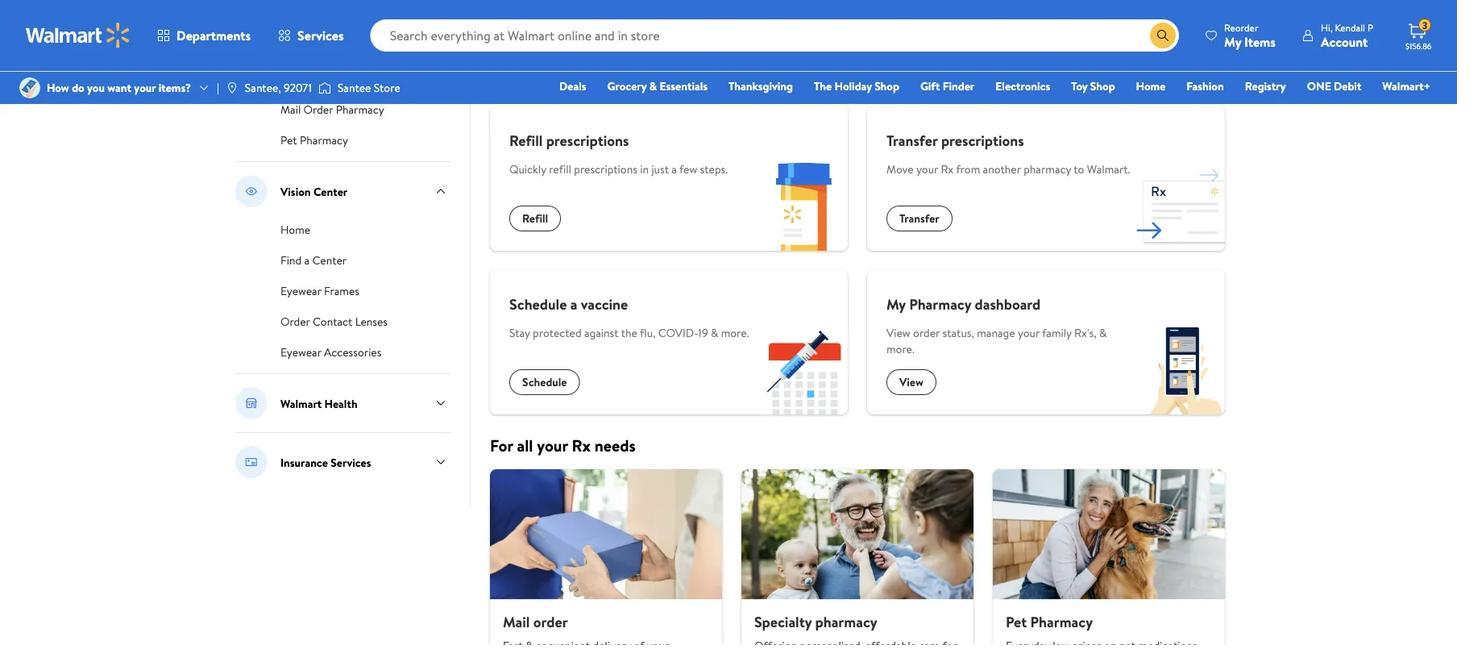 Task type: vqa. For each thing, say whether or not it's contained in the screenshot.
list
yes



Task type: locate. For each thing, give the bounding box(es) containing it.
pet pharmacy list item
[[984, 469, 1235, 645]]

test & treat: strep throat, flu & covid-19
[[281, 53, 434, 87]]

we
[[555, 68, 574, 90]]

1 vertical spatial specialty
[[755, 611, 812, 632]]

specialty inside list item
[[755, 611, 812, 632]]

19 right flu,
[[699, 325, 708, 341]]

pet
[[281, 132, 297, 148], [1006, 611, 1027, 632]]

1 vertical spatial 19
[[699, 325, 708, 341]]

grocery & essentials link
[[600, 77, 715, 95]]

1 vertical spatial transfer
[[900, 210, 940, 226]]

center up "eyewear frames" link
[[312, 252, 347, 268]]

0 vertical spatial pet pharmacy link
[[281, 131, 348, 148]]

refill button
[[510, 206, 561, 231]]

help
[[578, 68, 608, 90]]

1 horizontal spatial more.
[[887, 341, 915, 356]]

2 eyewear from the top
[[281, 344, 322, 360]]

walmart
[[281, 395, 322, 411]]

1 vertical spatial my
[[887, 294, 906, 314]]

1 horizontal spatial home link
[[1129, 77, 1173, 95]]

2 vertical spatial a
[[571, 294, 578, 314]]

rx's,
[[1075, 325, 1097, 341]]

the holiday shop
[[814, 78, 900, 94]]

1 vertical spatial refill
[[522, 210, 548, 226]]

more. inside view order status, manage your family rx's, & more.
[[887, 341, 915, 356]]

a right just
[[672, 161, 677, 177]]

items
[[1245, 33, 1276, 50]]

santee store
[[338, 80, 401, 96]]

thanksgiving
[[729, 78, 793, 94]]

order inside view order status, manage your family rx's, & more.
[[914, 325, 940, 341]]

refill down quickly
[[522, 210, 548, 226]]

your right move
[[917, 161, 939, 177]]

specialty pharmacy
[[281, 23, 376, 38]]

order
[[304, 102, 333, 117], [281, 314, 310, 329]]

transfer down move
[[900, 210, 940, 226]]

mail order list item
[[481, 469, 732, 645]]

shop right holiday
[[875, 78, 900, 94]]

walmart insurance services image
[[235, 446, 268, 478]]

view for view order status, manage your family rx's, & more.
[[887, 325, 911, 341]]

shop inside the holiday shop 'link'
[[875, 78, 900, 94]]

my pharmacy dashboard. view order status, manage your family rx's and more. view. image
[[1137, 326, 1226, 414]]

services
[[298, 27, 344, 44], [331, 454, 371, 470]]

0 horizontal spatial covid-
[[281, 71, 321, 87]]

schedule
[[1109, 1, 1161, 19], [510, 294, 567, 314], [522, 374, 567, 390]]

order left contact
[[281, 314, 310, 329]]

0 vertical spatial covid-
[[281, 71, 321, 87]]

1 horizontal spatial mail
[[503, 611, 530, 632]]

how for how can we help you today?
[[490, 68, 522, 90]]

 image for santee, 92071
[[226, 81, 239, 94]]

0 horizontal spatial shop
[[875, 78, 900, 94]]

deals
[[560, 78, 587, 94]]

1 horizontal spatial  image
[[318, 80, 331, 96]]

& right rx's,
[[1100, 325, 1107, 341]]

pharmacy
[[327, 23, 376, 38], [336, 102, 384, 117], [300, 132, 348, 148], [910, 294, 972, 314], [1031, 611, 1093, 632]]

19 down treat:
[[321, 71, 331, 87]]

mail order link
[[490, 469, 722, 645]]

1 horizontal spatial 19
[[699, 325, 708, 341]]

1 vertical spatial pet pharmacy link
[[993, 469, 1226, 645]]

services right "insurance" on the bottom
[[331, 454, 371, 470]]

19 inside test & treat: strep throat, flu & covid-19
[[321, 71, 331, 87]]

how
[[490, 68, 522, 90], [47, 80, 69, 96]]

today?
[[641, 68, 689, 90]]

1 vertical spatial a
[[304, 252, 310, 268]]

specialty for specialty pharmacy
[[755, 611, 812, 632]]

0 horizontal spatial more.
[[721, 325, 749, 341]]

1 horizontal spatial rx
[[941, 161, 954, 177]]

pharmacy
[[1024, 161, 1072, 177], [816, 611, 878, 632]]

rx left needs
[[572, 434, 591, 456]]

1 horizontal spatial specialty
[[755, 611, 812, 632]]

1 vertical spatial home link
[[281, 220, 311, 238]]

vaccine
[[581, 294, 628, 314]]

0 vertical spatial my
[[1225, 33, 1242, 50]]

flu,
[[640, 325, 656, 341]]

move
[[887, 161, 914, 177]]

needs
[[595, 434, 636, 456]]

in
[[640, 161, 649, 177]]

refill up quickly
[[510, 130, 543, 150]]

1 vertical spatial mail
[[503, 611, 530, 632]]

 image
[[318, 80, 331, 96], [226, 81, 239, 94]]

electronics link
[[989, 77, 1058, 95]]

0 horizontal spatial pharmacy
[[816, 611, 878, 632]]

eyewear down find
[[281, 283, 322, 299]]

rx left from
[[941, 161, 954, 177]]

walmart health image
[[235, 387, 268, 419]]

home link down "search icon"
[[1129, 77, 1173, 95]]

my
[[1225, 33, 1242, 50], [887, 294, 906, 314]]

covid-
[[281, 71, 321, 87], [659, 325, 699, 341]]

center
[[314, 183, 348, 199], [312, 252, 347, 268]]

1 vertical spatial pet
[[1006, 611, 1027, 632]]

schedule button
[[510, 369, 580, 395]]

transfer inside button
[[900, 210, 940, 226]]

0 vertical spatial pet
[[281, 132, 297, 148]]

do
[[72, 80, 84, 96]]

order down 92071 at the left
[[304, 102, 333, 117]]

more.
[[721, 325, 749, 341], [887, 341, 915, 356]]

1 vertical spatial pharmacy
[[816, 611, 878, 632]]

2 vertical spatial schedule
[[522, 374, 567, 390]]

toy shop link
[[1064, 77, 1123, 95]]

eyewear frames link
[[281, 281, 360, 299]]

1 vertical spatial eyewear
[[281, 344, 322, 360]]

more. up view "button"
[[887, 341, 915, 356]]

1 vertical spatial order
[[281, 314, 310, 329]]

my pharmacy dashboard
[[887, 294, 1041, 314]]

shop right toy
[[1091, 78, 1116, 94]]

few
[[680, 161, 698, 177]]

0 vertical spatial eyewear
[[281, 283, 322, 299]]

you right do
[[87, 80, 105, 96]]

1 vertical spatial view
[[900, 374, 924, 390]]

& right flu,
[[711, 325, 719, 341]]

a inside find a center link
[[304, 252, 310, 268]]

pet pharmacy inside list item
[[1006, 611, 1093, 632]]

gift
[[921, 78, 940, 94]]

transfer for transfer
[[900, 210, 940, 226]]

1 vertical spatial pet pharmacy
[[1006, 611, 1093, 632]]

0 horizontal spatial pet
[[281, 132, 297, 148]]

items?
[[159, 80, 191, 96]]

prescriptions up from
[[942, 130, 1025, 150]]

transfer
[[887, 130, 938, 150], [900, 210, 940, 226]]

 image up mail order pharmacy link
[[318, 80, 331, 96]]

order for mail
[[534, 611, 568, 632]]

my inside reorder my items
[[1225, 33, 1242, 50]]

services inside popup button
[[298, 27, 344, 44]]

more. left the schedule a vaccine. stay protected against the flu, covid-19 and more. schedule. image
[[721, 325, 749, 341]]

steps.
[[700, 161, 728, 177]]

1 horizontal spatial my
[[1225, 33, 1242, 50]]

how do you want your items?
[[47, 80, 191, 96]]

order inside list item
[[534, 611, 568, 632]]

1 vertical spatial schedule
[[510, 294, 567, 314]]

eyewear down contact
[[281, 344, 322, 360]]

0 vertical spatial order
[[914, 325, 940, 341]]

& right grocery
[[650, 78, 657, 94]]

1 horizontal spatial shop
[[1091, 78, 1116, 94]]

a right find
[[304, 252, 310, 268]]

1 horizontal spatial a
[[571, 294, 578, 314]]

vision center image
[[235, 175, 268, 207]]

& right test
[[303, 53, 311, 69]]

 image for santee store
[[318, 80, 331, 96]]

home up find
[[281, 222, 311, 237]]

0 vertical spatial specialty
[[281, 23, 325, 38]]

p
[[1368, 21, 1374, 34]]

2 shop from the left
[[1091, 78, 1116, 94]]

schedule down protected
[[522, 374, 567, 390]]

my up view "button"
[[887, 294, 906, 314]]

eyewear
[[281, 283, 322, 299], [281, 344, 322, 360]]

0 vertical spatial transfer
[[887, 130, 938, 150]]

electronics
[[996, 78, 1051, 94]]

refill for refill prescriptions
[[510, 130, 543, 150]]

you right help
[[612, 68, 637, 90]]

0 vertical spatial 19
[[321, 71, 331, 87]]

0 vertical spatial mail
[[281, 102, 301, 117]]

19
[[321, 71, 331, 87], [699, 325, 708, 341]]

list
[[481, 469, 1235, 645]]

account
[[1322, 33, 1368, 50]]

covid- right flu,
[[659, 325, 699, 341]]

& inside view order status, manage your family rx's, & more.
[[1100, 325, 1107, 341]]

1 eyewear from the top
[[281, 283, 322, 299]]

my left items
[[1225, 33, 1242, 50]]

0 horizontal spatial mail
[[281, 102, 301, 117]]

specialty
[[281, 23, 325, 38], [755, 611, 812, 632]]

prescriptions for refill prescriptions
[[546, 130, 629, 150]]

mail order pharmacy
[[281, 102, 384, 117]]

services up treat:
[[298, 27, 344, 44]]

0 horizontal spatial specialty
[[281, 23, 325, 38]]

order
[[914, 325, 940, 341], [534, 611, 568, 632]]

refill inside button
[[522, 210, 548, 226]]

1 horizontal spatial how
[[490, 68, 522, 90]]

walmart health
[[281, 395, 358, 411]]

 image
[[19, 77, 40, 98]]

order for view
[[914, 325, 940, 341]]

home link up find
[[281, 220, 311, 238]]

test & treat: strep throat, flu & covid-19 link
[[281, 52, 434, 87]]

specialty pharmacy list item
[[732, 469, 984, 645]]

move your rx from another pharmacy to walmart.
[[887, 161, 1131, 177]]

0 horizontal spatial rx
[[572, 434, 591, 456]]

|
[[217, 80, 219, 96]]

1 horizontal spatial pet
[[1006, 611, 1027, 632]]

0 vertical spatial pet pharmacy
[[281, 132, 348, 148]]

specialty for specialty pharmacy
[[281, 23, 325, 38]]

1 horizontal spatial pet pharmacy
[[1006, 611, 1093, 632]]

registry
[[1246, 78, 1287, 94]]

schedule up "search icon"
[[1109, 1, 1161, 19]]

find
[[281, 252, 302, 268]]

prescriptions up refill
[[546, 130, 629, 150]]

Walmart Site-Wide search field
[[371, 19, 1180, 52]]

walmart.
[[1088, 161, 1131, 177]]

0 horizontal spatial order
[[534, 611, 568, 632]]

from
[[957, 161, 981, 177]]

hi, kendall p account
[[1322, 21, 1374, 50]]

for all your rx needs
[[490, 434, 636, 456]]

refill prescriptions
[[510, 130, 629, 150]]

a left vaccine
[[571, 294, 578, 314]]

1 vertical spatial order
[[534, 611, 568, 632]]

0 horizontal spatial a
[[304, 252, 310, 268]]

transfer up move
[[887, 130, 938, 150]]

0 vertical spatial view
[[887, 325, 911, 341]]

schedule up stay
[[510, 294, 567, 314]]

1 horizontal spatial order
[[914, 325, 940, 341]]

0 horizontal spatial how
[[47, 80, 69, 96]]

refill prescriptions. quickly refill medications in just a few steps. refill. image
[[760, 162, 848, 251]]

center right 'vision' at the top left of the page
[[314, 183, 348, 199]]

more. for my pharmacy dashboard
[[887, 341, 915, 356]]

protected
[[533, 325, 582, 341]]

frames
[[324, 283, 360, 299]]

shop
[[875, 78, 900, 94], [1091, 78, 1116, 94]]

$156.86
[[1406, 40, 1432, 51]]

grocery
[[608, 78, 647, 94]]

1 vertical spatial home
[[281, 222, 311, 237]]

& right flu
[[427, 53, 434, 69]]

contact
[[313, 314, 353, 329]]

 image right |
[[226, 81, 239, 94]]

0 horizontal spatial 19
[[321, 71, 331, 87]]

1 shop from the left
[[875, 78, 900, 94]]

your left family
[[1018, 325, 1040, 341]]

&
[[303, 53, 311, 69], [427, 53, 434, 69], [650, 78, 657, 94], [711, 325, 719, 341], [1100, 325, 1107, 341]]

0 vertical spatial a
[[672, 161, 677, 177]]

0 vertical spatial services
[[298, 27, 344, 44]]

1 vertical spatial center
[[312, 252, 347, 268]]

1 horizontal spatial home
[[1137, 78, 1166, 94]]

0 vertical spatial refill
[[510, 130, 543, 150]]

view inside view order status, manage your family rx's, & more.
[[887, 325, 911, 341]]

0 horizontal spatial  image
[[226, 81, 239, 94]]

another
[[983, 161, 1021, 177]]

walmart+
[[1383, 78, 1431, 94]]

0 horizontal spatial pet pharmacy link
[[281, 131, 348, 148]]

refill for refill
[[522, 210, 548, 226]]

mail inside list item
[[503, 611, 530, 632]]

1 horizontal spatial pet pharmacy link
[[993, 469, 1226, 645]]

eyewear accessories
[[281, 344, 382, 360]]

0 horizontal spatial home link
[[281, 220, 311, 238]]

home down "search icon"
[[1137, 78, 1166, 94]]

1 vertical spatial covid-
[[659, 325, 699, 341]]

pet inside list item
[[1006, 611, 1027, 632]]

0 horizontal spatial home
[[281, 222, 311, 237]]

1 horizontal spatial pharmacy
[[1024, 161, 1072, 177]]

& inside grocery & essentials link
[[650, 78, 657, 94]]

registry link
[[1238, 77, 1294, 95]]

2 horizontal spatial a
[[672, 161, 677, 177]]

1 vertical spatial rx
[[572, 434, 591, 456]]

0 vertical spatial rx
[[941, 161, 954, 177]]

vision
[[281, 183, 311, 199]]

eyewear for eyewear frames
[[281, 283, 322, 299]]

0 vertical spatial schedule
[[1109, 1, 1161, 19]]

view inside "button"
[[900, 374, 924, 390]]

how left do
[[47, 80, 69, 96]]

eyewear for eyewear accessories
[[281, 344, 322, 360]]

covid- down test
[[281, 71, 321, 87]]

how left can
[[490, 68, 522, 90]]



Task type: describe. For each thing, give the bounding box(es) containing it.
mail order pharmacy link
[[281, 100, 384, 118]]

store
[[374, 80, 401, 96]]

refill
[[549, 161, 572, 177]]

0 vertical spatial home link
[[1129, 77, 1173, 95]]

shop inside toy shop link
[[1091, 78, 1116, 94]]

list containing mail order
[[481, 469, 1235, 645]]

vision center
[[281, 183, 348, 199]]

health
[[325, 395, 358, 411]]

strep
[[343, 53, 370, 69]]

thanksgiving link
[[722, 77, 801, 95]]

transfer for transfer prescriptions
[[887, 130, 938, 150]]

0 horizontal spatial my
[[887, 294, 906, 314]]

0 vertical spatial pharmacy
[[1024, 161, 1072, 177]]

gift finder
[[921, 78, 975, 94]]

finder
[[943, 78, 975, 94]]

specialty pharmacy link
[[742, 469, 974, 645]]

find a center
[[281, 252, 347, 268]]

to
[[1074, 161, 1085, 177]]

a for schedule a vaccine
[[571, 294, 578, 314]]

one
[[1308, 78, 1332, 94]]

want
[[107, 80, 131, 96]]

1 vertical spatial services
[[331, 454, 371, 470]]

0 horizontal spatial you
[[87, 80, 105, 96]]

deals link
[[552, 77, 594, 95]]

accessories
[[324, 344, 382, 360]]

0 vertical spatial center
[[314, 183, 348, 199]]

view for view
[[900, 374, 924, 390]]

reorder
[[1225, 21, 1259, 34]]

prescriptions for transfer prescriptions
[[942, 130, 1025, 150]]

one debit
[[1308, 78, 1362, 94]]

view button
[[887, 369, 937, 395]]

fashion link
[[1180, 77, 1232, 95]]

all
[[517, 434, 533, 456]]

santee, 92071
[[245, 80, 312, 96]]

status,
[[943, 325, 975, 341]]

departments button
[[144, 16, 265, 55]]

kendall
[[1336, 21, 1366, 34]]

prescriptions left in
[[574, 161, 638, 177]]

mail for mail order
[[503, 611, 530, 632]]

pharmacy inside specialty pharmacy link
[[816, 611, 878, 632]]

your inside view order status, manage your family rx's, & more.
[[1018, 325, 1040, 341]]

gift finder link
[[913, 77, 982, 95]]

schedule a vaccine. stay protected against the flu, covid-19 and more. schedule. image
[[760, 326, 848, 414]]

transfer prescriptions
[[887, 130, 1025, 150]]

can
[[526, 68, 551, 90]]

covid- inside test & treat: strep throat, flu & covid-19
[[281, 71, 321, 87]]

family
[[1043, 325, 1072, 341]]

stay
[[510, 325, 530, 341]]

0 vertical spatial home
[[1137, 78, 1166, 94]]

walmart image
[[26, 23, 131, 48]]

a for find a center
[[304, 252, 310, 268]]

search icon image
[[1157, 29, 1170, 42]]

mail for mail order pharmacy
[[281, 102, 301, 117]]

insurance services
[[281, 454, 371, 470]]

more. for schedule a vaccine
[[721, 325, 749, 341]]

eyewear frames
[[281, 283, 360, 299]]

find a center link
[[281, 251, 347, 269]]

schedule now button
[[1090, 0, 1206, 26]]

pharmacy inside list item
[[1031, 611, 1093, 632]]

schedule for a
[[510, 294, 567, 314]]

one debit link
[[1300, 77, 1369, 95]]

your right all
[[537, 434, 568, 456]]

quickly refill prescriptions in just a few steps.
[[510, 161, 728, 177]]

grocery & essentials
[[608, 78, 708, 94]]

the
[[814, 78, 832, 94]]

toy shop
[[1072, 78, 1116, 94]]

how for how do you want your items?
[[47, 80, 69, 96]]

toy
[[1072, 78, 1088, 94]]

santee,
[[245, 80, 281, 96]]

treat:
[[313, 53, 340, 69]]

holiday
[[835, 78, 872, 94]]

the
[[621, 325, 638, 341]]

mail order
[[503, 611, 568, 632]]

quickly
[[510, 161, 547, 177]]

0 horizontal spatial pet pharmacy
[[281, 132, 348, 148]]

3
[[1423, 18, 1428, 32]]

fashion
[[1187, 78, 1225, 94]]

throat,
[[372, 53, 407, 69]]

your right 'want'
[[134, 80, 156, 96]]

dashboard
[[975, 294, 1041, 314]]

insurance
[[281, 454, 328, 470]]

for
[[490, 434, 513, 456]]

santee
[[338, 80, 371, 96]]

debit
[[1335, 78, 1362, 94]]

specialty pharmacy link
[[281, 21, 376, 39]]

flu
[[409, 53, 424, 69]]

Search search field
[[371, 19, 1180, 52]]

services button
[[265, 16, 358, 55]]

departments
[[177, 27, 251, 44]]

1 horizontal spatial you
[[612, 68, 637, 90]]

transfer prescriptions. move your rx from another pharmacy to walmart. transfer. image
[[1137, 162, 1226, 251]]

0 vertical spatial order
[[304, 102, 333, 117]]

manage
[[977, 325, 1016, 341]]

how can we help you today?
[[490, 68, 689, 90]]

schedule for now
[[1109, 1, 1161, 19]]

1 horizontal spatial covid-
[[659, 325, 699, 341]]

specialty pharmacy
[[755, 611, 878, 632]]

hi,
[[1322, 21, 1333, 34]]

lenses
[[355, 314, 388, 329]]

92071
[[284, 80, 312, 96]]



